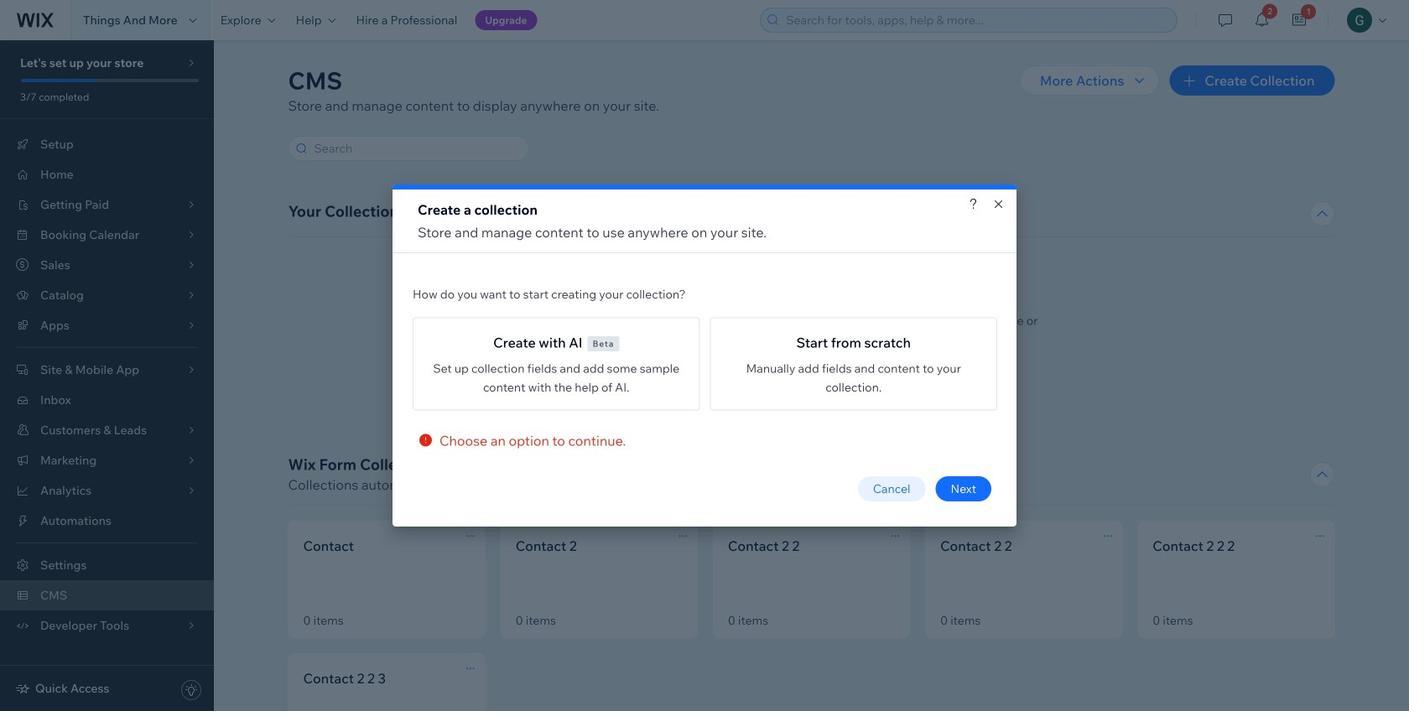 Task type: describe. For each thing, give the bounding box(es) containing it.
sidebar element
[[0, 40, 214, 712]]



Task type: locate. For each thing, give the bounding box(es) containing it.
Search field
[[309, 137, 524, 160]]

Search for tools, apps, help & more... field
[[781, 8, 1173, 32]]



Task type: vqa. For each thing, say whether or not it's contained in the screenshot.
the Search for tools, apps, help & more... "field"
yes



